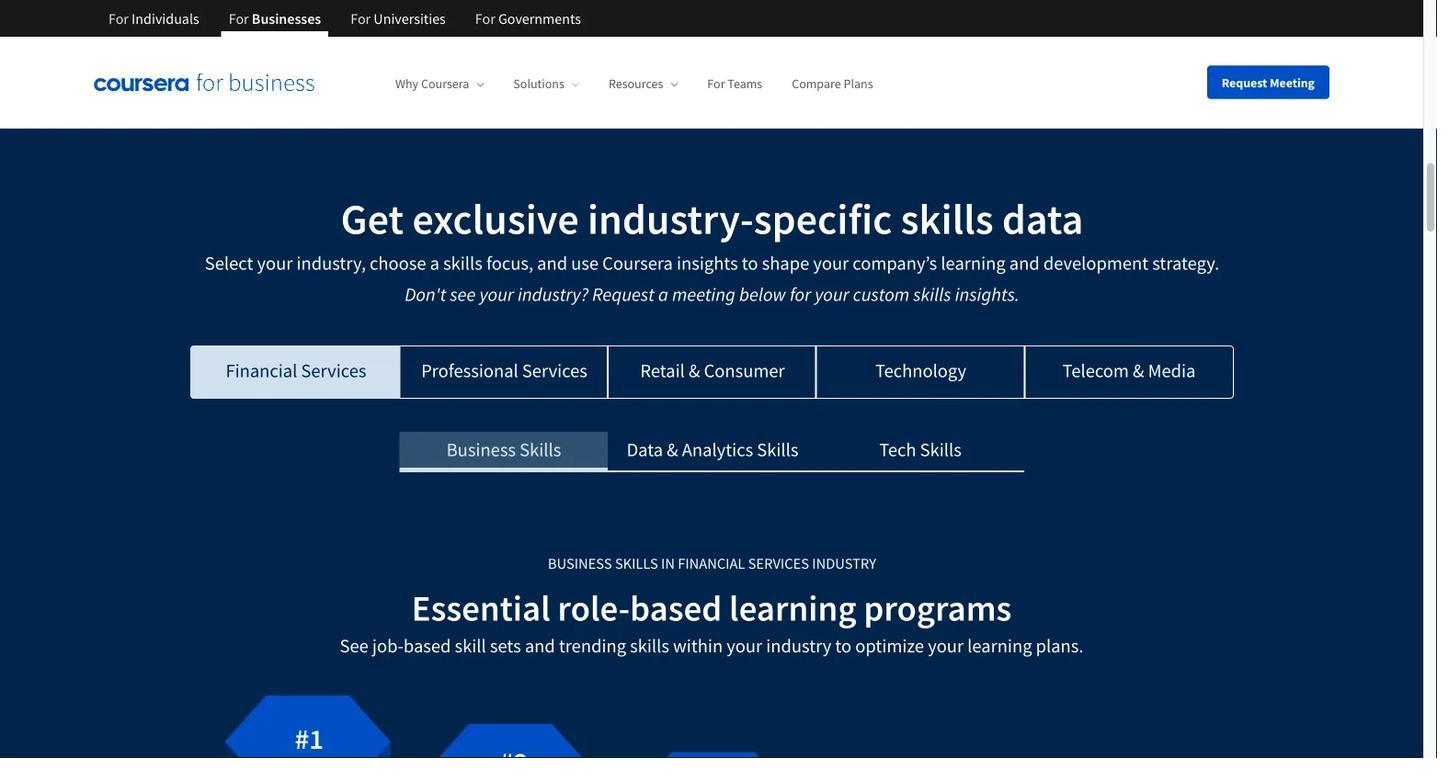 Task type: describe. For each thing, give the bounding box(es) containing it.
for individuals
[[109, 9, 199, 28]]

for teams
[[708, 76, 763, 92]]

resources
[[609, 76, 663, 92]]

for for universities
[[351, 9, 371, 28]]

resources link
[[609, 76, 678, 92]]

for businesses
[[229, 9, 321, 28]]

request
[[1222, 74, 1267, 91]]

compare plans link
[[792, 76, 873, 92]]

meeting
[[1270, 74, 1315, 91]]

compare plans
[[792, 76, 873, 92]]

for for businesses
[[229, 9, 249, 28]]

for universities
[[351, 9, 446, 28]]

for teams link
[[708, 76, 763, 92]]

for left teams
[[708, 76, 725, 92]]

banner navigation
[[94, 0, 596, 51]]

request meeting button
[[1207, 66, 1330, 99]]

universities
[[374, 9, 446, 28]]

why coursera
[[395, 76, 469, 92]]



Task type: locate. For each thing, give the bounding box(es) containing it.
for left businesses
[[229, 9, 249, 28]]

for left governments
[[475, 9, 495, 28]]

compare
[[792, 76, 841, 92]]

teams
[[728, 76, 763, 92]]

solutions link
[[513, 76, 579, 92]]

why coursera link
[[395, 76, 484, 92]]

solutions
[[513, 76, 565, 92]]

businesses
[[252, 9, 321, 28]]

for
[[109, 9, 129, 28], [229, 9, 249, 28], [351, 9, 371, 28], [475, 9, 495, 28], [708, 76, 725, 92]]

why
[[395, 76, 419, 92]]

plans
[[844, 76, 873, 92]]

coursera
[[421, 76, 469, 92]]

coursera for business image
[[94, 73, 315, 92]]

request meeting
[[1222, 74, 1315, 91]]

for left individuals at the left of the page
[[109, 9, 129, 28]]

for governments
[[475, 9, 581, 28]]

for for governments
[[475, 9, 495, 28]]

for left universities
[[351, 9, 371, 28]]

individuals
[[132, 9, 199, 28]]

governments
[[498, 9, 581, 28]]

for for individuals
[[109, 9, 129, 28]]



Task type: vqa. For each thing, say whether or not it's contained in the screenshot.
The Then
no



